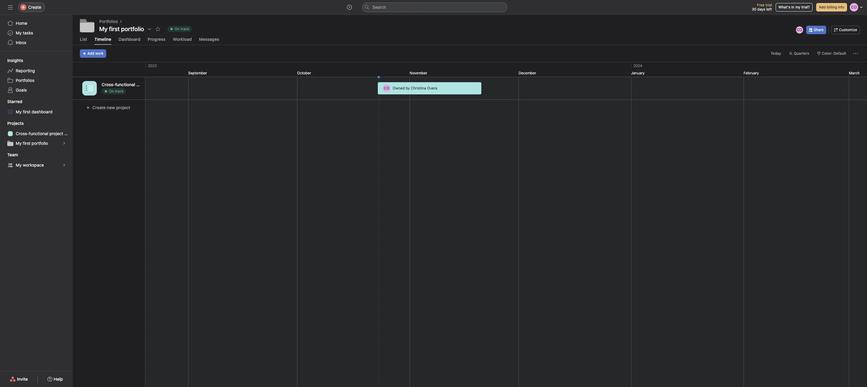 Task type: describe. For each thing, give the bounding box(es) containing it.
show options image
[[147, 27, 152, 31]]

overa
[[428, 86, 438, 91]]

february
[[744, 71, 760, 75]]

goals link
[[4, 85, 69, 95]]

trial
[[766, 3, 773, 7]]

projects element
[[0, 118, 73, 150]]

help button
[[44, 374, 67, 385]]

cross-functional project plan link
[[4, 129, 73, 139]]

0 vertical spatial cross-
[[102, 82, 115, 87]]

quarters
[[795, 51, 810, 56]]

new
[[107, 105, 115, 110]]

on track button
[[165, 25, 195, 33]]

october
[[297, 71, 311, 75]]

trial?
[[802, 5, 811, 9]]

insights button
[[0, 58, 23, 64]]

1 horizontal spatial cross-functional project plan
[[102, 82, 160, 87]]

customize button
[[832, 26, 861, 34]]

quarters button
[[787, 49, 813, 58]]

my for my tasks
[[16, 30, 22, 35]]

dashboard
[[119, 37, 141, 42]]

2024
[[634, 64, 643, 68]]

color: default button
[[815, 49, 850, 58]]

progress link
[[148, 37, 166, 45]]

create button
[[18, 2, 45, 12]]

add billing info button
[[817, 3, 848, 12]]

what's
[[779, 5, 791, 9]]

insights element
[[0, 55, 73, 96]]

starred
[[7, 99, 22, 104]]

days
[[758, 7, 766, 12]]

functional inside the projects element
[[29, 131, 48, 136]]

color: default
[[823, 51, 847, 56]]

share button
[[807, 26, 827, 34]]

project for create new project button
[[116, 105, 130, 110]]

reporting
[[16, 68, 35, 73]]

list
[[80, 37, 87, 42]]

0 vertical spatial plan
[[152, 82, 160, 87]]

track inside "dropdown button"
[[181, 27, 189, 31]]

my tasks
[[16, 30, 33, 35]]

cross-functional project plan inside cross-functional project plan link
[[16, 131, 73, 136]]

1 horizontal spatial portfolios
[[99, 19, 118, 24]]

1 vertical spatial co
[[384, 86, 390, 91]]

plan inside cross-functional project plan link
[[64, 131, 73, 136]]

free
[[758, 3, 765, 7]]

workload
[[173, 37, 192, 42]]

messages
[[199, 37, 219, 42]]

january
[[632, 71, 645, 75]]

today button
[[769, 49, 785, 58]]

add work
[[88, 51, 104, 56]]

list link
[[80, 37, 87, 45]]

inbox
[[16, 40, 26, 45]]

insights
[[7, 58, 23, 63]]

left
[[767, 7, 773, 12]]

owned by christina overa
[[393, 86, 438, 91]]

0 horizontal spatial track
[[115, 89, 124, 94]]

add billing info
[[820, 5, 845, 9]]

portfolios inside insights element
[[16, 78, 34, 83]]

owned
[[393, 86, 405, 91]]

cross- inside the projects element
[[16, 131, 29, 136]]

my first dashboard link
[[4, 107, 69, 117]]

add for add billing info
[[820, 5, 826, 9]]

inbox link
[[4, 38, 69, 48]]

add for add work
[[88, 51, 94, 56]]

more actions image
[[854, 51, 859, 56]]

home link
[[4, 18, 69, 28]]

reporting link
[[4, 66, 69, 76]]

on track inside "dropdown button"
[[175, 27, 189, 31]]

tasks
[[23, 30, 33, 35]]

today
[[771, 51, 782, 56]]

starred element
[[0, 96, 73, 118]]

my first dashboard
[[16, 109, 52, 114]]

first for dashboard
[[23, 109, 30, 114]]

see details, my workspace image
[[62, 164, 66, 167]]

search list box
[[362, 2, 508, 12]]

in
[[792, 5, 795, 9]]

projects
[[7, 121, 24, 126]]

teams element
[[0, 150, 73, 171]]

my for my first portfolio
[[16, 141, 22, 146]]

my for my first dashboard
[[16, 109, 22, 114]]

my workspace link
[[4, 160, 69, 170]]

home
[[16, 21, 27, 26]]

what's in my trial?
[[779, 5, 811, 9]]

dashboard
[[32, 109, 52, 114]]



Task type: locate. For each thing, give the bounding box(es) containing it.
september
[[188, 71, 207, 75]]

create for create
[[28, 5, 41, 10]]

cross-functional project plan down the 2023 at the left top
[[102, 82, 160, 87]]

co left 'owned'
[[384, 86, 390, 91]]

0 vertical spatial project
[[136, 82, 151, 87]]

functional up "create new project"
[[115, 82, 135, 87]]

plan down the 2023 at the left top
[[152, 82, 160, 87]]

on track up "create new project"
[[109, 89, 124, 94]]

history image
[[347, 5, 352, 10]]

project right new
[[116, 105, 130, 110]]

cross-
[[102, 82, 115, 87], [16, 131, 29, 136]]

1 vertical spatial cross-
[[16, 131, 29, 136]]

my first portfolio link
[[4, 139, 69, 148]]

project down the 2023 at the left top
[[136, 82, 151, 87]]

add left billing
[[820, 5, 826, 9]]

2 horizontal spatial project
[[136, 82, 151, 87]]

goals
[[16, 88, 27, 93]]

messages link
[[199, 37, 219, 45]]

project
[[136, 82, 151, 87], [116, 105, 130, 110], [49, 131, 63, 136]]

0 horizontal spatial portfolios link
[[4, 76, 69, 85]]

1 horizontal spatial functional
[[115, 82, 135, 87]]

0 vertical spatial portfolios link
[[99, 18, 118, 25]]

first left portfolio
[[23, 141, 30, 146]]

progress
[[148, 37, 166, 42]]

0 vertical spatial create
[[28, 5, 41, 10]]

co left share button
[[797, 27, 803, 32]]

project for cross-functional project plan link
[[49, 131, 63, 136]]

portfolios link up "my first portfolio"
[[99, 18, 118, 25]]

my inside the 'my workspace' link
[[16, 163, 22, 168]]

help
[[54, 377, 63, 382]]

track up "create new project"
[[115, 89, 124, 94]]

on up workload
[[175, 27, 180, 31]]

0 horizontal spatial create
[[28, 5, 41, 10]]

info
[[839, 5, 845, 9]]

billing
[[827, 5, 838, 9]]

0 vertical spatial portfolios
[[99, 19, 118, 24]]

create
[[28, 5, 41, 10], [92, 105, 106, 110]]

portfolio
[[32, 141, 48, 146]]

work
[[95, 51, 104, 56]]

share
[[814, 27, 824, 32]]

0 horizontal spatial co
[[384, 86, 390, 91]]

first for portfolio
[[23, 141, 30, 146]]

my for my first portfolio
[[99, 25, 108, 32]]

march
[[850, 71, 860, 75]]

by
[[406, 86, 410, 91]]

portfolios down reporting
[[16, 78, 34, 83]]

invite
[[17, 377, 28, 382]]

portfolios link down reporting
[[4, 76, 69, 85]]

1 horizontal spatial project
[[116, 105, 130, 110]]

2 first from the top
[[23, 141, 30, 146]]

december
[[519, 71, 537, 75]]

my inside my first dashboard link
[[16, 109, 22, 114]]

starred button
[[0, 99, 22, 105]]

cross-functional project plan up portfolio
[[16, 131, 73, 136]]

my first portfolio
[[16, 141, 48, 146]]

cross-functional project plan
[[102, 82, 160, 87], [16, 131, 73, 136]]

1 vertical spatial portfolios link
[[4, 76, 69, 85]]

portfolios link inside insights element
[[4, 76, 69, 85]]

1 vertical spatial on
[[109, 89, 114, 94]]

create new project button
[[82, 102, 134, 113]]

0 horizontal spatial on
[[109, 89, 114, 94]]

1 vertical spatial track
[[115, 89, 124, 94]]

1 vertical spatial on track
[[109, 89, 124, 94]]

first inside starred element
[[23, 109, 30, 114]]

1 vertical spatial first
[[23, 141, 30, 146]]

functional
[[115, 82, 135, 87], [29, 131, 48, 136]]

my workspace
[[16, 163, 44, 168]]

default
[[834, 51, 847, 56]]

first inside the projects element
[[23, 141, 30, 146]]

1 horizontal spatial co
[[797, 27, 803, 32]]

create left new
[[92, 105, 106, 110]]

functional up portfolio
[[29, 131, 48, 136]]

my
[[796, 5, 801, 9]]

2024 january
[[632, 64, 645, 75]]

my tasks link
[[4, 28, 69, 38]]

1 horizontal spatial plan
[[152, 82, 160, 87]]

0 vertical spatial on
[[175, 27, 180, 31]]

0 horizontal spatial cross-
[[16, 131, 29, 136]]

on
[[175, 27, 180, 31], [109, 89, 114, 94]]

first portfolio
[[109, 25, 144, 32]]

create inside dropdown button
[[28, 5, 41, 10]]

track
[[181, 27, 189, 31], [115, 89, 124, 94]]

my inside my tasks "link"
[[16, 30, 22, 35]]

cross- right list icon
[[102, 82, 115, 87]]

1 first from the top
[[23, 109, 30, 114]]

on inside "dropdown button"
[[175, 27, 180, 31]]

0 horizontal spatial plan
[[64, 131, 73, 136]]

timeline link
[[94, 37, 111, 45]]

add left work
[[88, 51, 94, 56]]

see details, my first portfolio image
[[62, 142, 66, 145]]

create up home link
[[28, 5, 41, 10]]

my first portfolio
[[99, 25, 144, 32]]

portfolios up "my first portfolio"
[[99, 19, 118, 24]]

project up see details, my first portfolio image
[[49, 131, 63, 136]]

0 horizontal spatial portfolios
[[16, 78, 34, 83]]

create inside button
[[92, 105, 106, 110]]

christina
[[411, 86, 426, 91]]

track up workload
[[181, 27, 189, 31]]

1 vertical spatial plan
[[64, 131, 73, 136]]

workload link
[[173, 37, 192, 45]]

add work button
[[80, 49, 106, 58]]

1 horizontal spatial on
[[175, 27, 180, 31]]

create new project
[[92, 105, 130, 110]]

co
[[797, 27, 803, 32], [384, 86, 390, 91]]

cross- down projects
[[16, 131, 29, 136]]

0 horizontal spatial on track
[[109, 89, 124, 94]]

team button
[[0, 152, 18, 158]]

add to starred image
[[156, 27, 161, 31]]

1 vertical spatial project
[[116, 105, 130, 110]]

1 horizontal spatial add
[[820, 5, 826, 9]]

on up "create new project"
[[109, 89, 114, 94]]

projects button
[[0, 121, 24, 127]]

what's in my trial? button
[[776, 3, 813, 12]]

1 vertical spatial add
[[88, 51, 94, 56]]

my left tasks
[[16, 30, 22, 35]]

1 horizontal spatial portfolios link
[[99, 18, 118, 25]]

search button
[[362, 2, 508, 12]]

november
[[410, 71, 428, 75]]

list image
[[86, 85, 93, 92]]

my up timeline
[[99, 25, 108, 32]]

hide sidebar image
[[8, 5, 13, 10]]

my down team
[[16, 163, 22, 168]]

0 vertical spatial first
[[23, 109, 30, 114]]

1 vertical spatial functional
[[29, 131, 48, 136]]

0 vertical spatial add
[[820, 5, 826, 9]]

2 vertical spatial project
[[49, 131, 63, 136]]

first
[[23, 109, 30, 114], [23, 141, 30, 146]]

team
[[7, 152, 18, 157]]

0 horizontal spatial functional
[[29, 131, 48, 136]]

dashboard link
[[119, 37, 141, 45]]

create for create new project
[[92, 105, 106, 110]]

invite button
[[6, 374, 32, 385]]

color:
[[823, 51, 833, 56]]

0 horizontal spatial cross-functional project plan
[[16, 131, 73, 136]]

free trial 30 days left
[[752, 3, 773, 12]]

0 vertical spatial on track
[[175, 27, 189, 31]]

first left dashboard
[[23, 109, 30, 114]]

my
[[99, 25, 108, 32], [16, 30, 22, 35], [16, 109, 22, 114], [16, 141, 22, 146], [16, 163, 22, 168]]

my inside 'my first portfolio' link
[[16, 141, 22, 146]]

portfolios link
[[99, 18, 118, 25], [4, 76, 69, 85]]

timeline
[[94, 37, 111, 42]]

my for my workspace
[[16, 163, 22, 168]]

my down the starred
[[16, 109, 22, 114]]

0 horizontal spatial project
[[49, 131, 63, 136]]

1 horizontal spatial cross-
[[102, 82, 115, 87]]

0 vertical spatial cross-functional project plan
[[102, 82, 160, 87]]

1 horizontal spatial track
[[181, 27, 189, 31]]

1 horizontal spatial create
[[92, 105, 106, 110]]

1 vertical spatial cross-functional project plan
[[16, 131, 73, 136]]

0 horizontal spatial add
[[88, 51, 94, 56]]

search
[[373, 5, 386, 10]]

on track
[[175, 27, 189, 31], [109, 89, 124, 94]]

0 vertical spatial functional
[[115, 82, 135, 87]]

project inside button
[[116, 105, 130, 110]]

global element
[[0, 15, 73, 51]]

30
[[752, 7, 757, 12]]

2023
[[148, 64, 157, 68]]

plan up see details, my first portfolio image
[[64, 131, 73, 136]]

customize
[[840, 27, 858, 32]]

1 vertical spatial portfolios
[[16, 78, 34, 83]]

on track up workload
[[175, 27, 189, 31]]

0 vertical spatial co
[[797, 27, 803, 32]]

1 vertical spatial create
[[92, 105, 106, 110]]

my up team
[[16, 141, 22, 146]]

0 vertical spatial track
[[181, 27, 189, 31]]

workspace
[[23, 163, 44, 168]]

1 horizontal spatial on track
[[175, 27, 189, 31]]



Task type: vqa. For each thing, say whether or not it's contained in the screenshot.
PORTFOLIOS Link
yes



